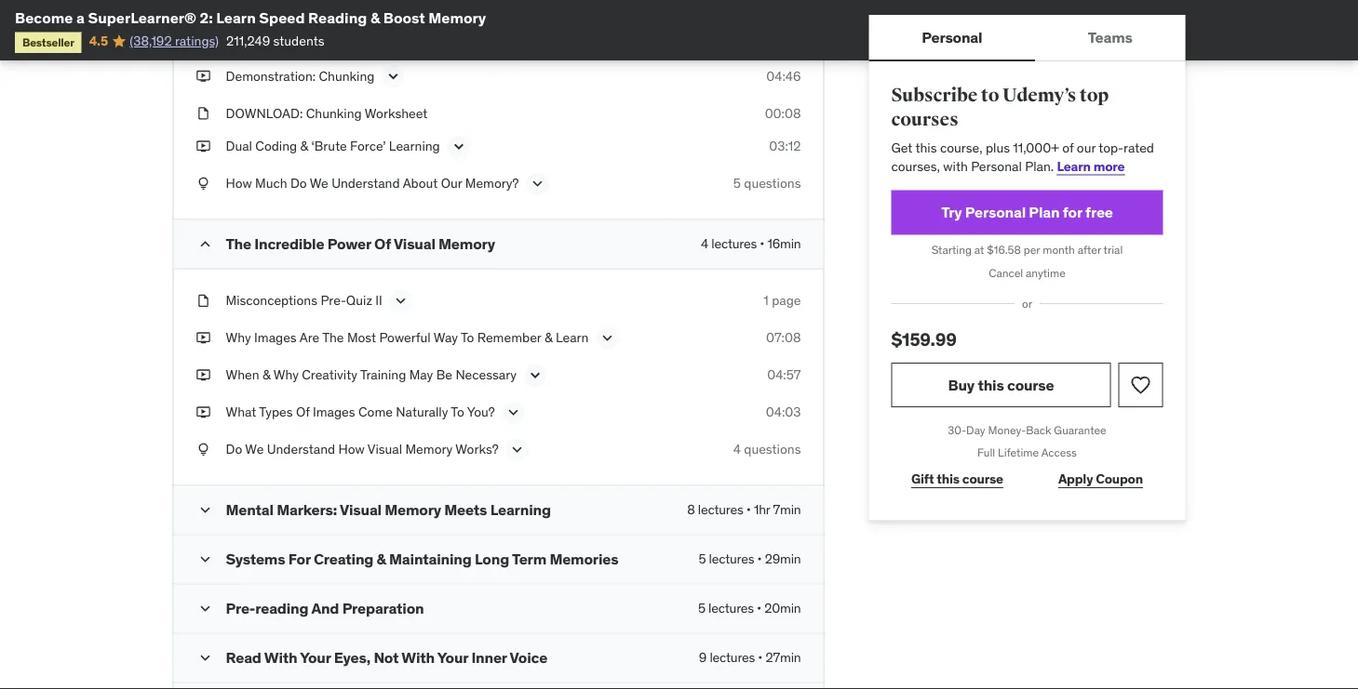 Task type: vqa. For each thing, say whether or not it's contained in the screenshot.
Video
no



Task type: describe. For each thing, give the bounding box(es) containing it.
& right when
[[262, 367, 271, 384]]

when
[[226, 367, 259, 384]]

& right remember
[[544, 330, 552, 346]]

mental markers: visual memory meets learning
[[226, 500, 551, 520]]

0 horizontal spatial of
[[296, 404, 310, 421]]

and
[[311, 599, 339, 618]]

0 vertical spatial how
[[226, 175, 252, 192]]

xsmall image for dual
[[196, 137, 211, 156]]

xsmall image for do
[[196, 441, 211, 459]]

learn more
[[1057, 158, 1125, 174]]

demonstration: chunking
[[226, 68, 375, 84]]

for
[[1063, 203, 1082, 222]]

0 vertical spatial we
[[310, 175, 328, 192]]

mental
[[226, 500, 274, 520]]

03:12
[[769, 138, 801, 155]]

& right creating in the left bottom of the page
[[377, 550, 386, 569]]

visual for of
[[394, 234, 435, 253]]

top-
[[1099, 139, 1123, 156]]

ii
[[375, 292, 382, 309]]

0 vertical spatial of
[[374, 234, 391, 253]]

04:03
[[766, 404, 801, 421]]

meets
[[444, 500, 487, 520]]

are
[[299, 330, 319, 346]]

this for buy
[[978, 375, 1004, 394]]

plan.
[[1025, 158, 1054, 174]]

small image for the
[[196, 235, 215, 254]]

gift this course
[[911, 471, 1003, 488]]

0 horizontal spatial why
[[226, 330, 251, 346]]

read
[[226, 648, 261, 668]]

small image for mental
[[196, 501, 215, 520]]

9 lectures • 27min
[[699, 650, 801, 667]]

for
[[288, 550, 311, 569]]

about
[[403, 175, 438, 192]]

brain's
[[378, 30, 418, 47]]

chunking for demonstration:
[[319, 68, 375, 84]]

xsmall image for what
[[196, 404, 211, 422]]

• left 20min
[[757, 600, 761, 617]]

0 vertical spatial to
[[461, 330, 474, 346]]

after
[[1078, 243, 1101, 257]]

pre-reading and preparation
[[226, 599, 424, 618]]

courses
[[891, 108, 958, 131]]

top
[[1079, 84, 1109, 107]]

per
[[1024, 243, 1040, 257]]

buy
[[948, 375, 975, 394]]

our
[[1077, 139, 1096, 156]]

1 page
[[764, 292, 801, 309]]

2 xsmall image from the top
[[196, 30, 211, 48]]

misconceptions pre-quiz ii
[[226, 292, 382, 309]]

do we understand how visual memory works?
[[226, 441, 499, 458]]

30-day money-back guarantee full lifetime access
[[948, 423, 1106, 460]]

gift
[[911, 471, 934, 488]]

buy this course
[[948, 375, 1054, 394]]

boost
[[383, 8, 425, 27]]

full
[[977, 446, 995, 460]]

try
[[941, 203, 962, 222]]

the incredible power of visual memory
[[226, 234, 495, 253]]

& up "chunking: navigating the brain's natural limitations"
[[370, 8, 380, 27]]

how much do we understand about our memory?
[[226, 175, 519, 192]]

• for learning
[[746, 502, 751, 519]]

2 with from the left
[[401, 648, 435, 668]]

xsmall image for how
[[196, 175, 211, 193]]

eyes,
[[334, 648, 370, 668]]

worksheet
[[365, 105, 428, 122]]

become
[[15, 8, 73, 27]]

(38,192 ratings)
[[130, 32, 219, 49]]

show lecture description image for do we understand how visual memory works?
[[508, 441, 526, 459]]

5 for pre-reading and preparation
[[698, 600, 705, 617]]

what
[[226, 404, 256, 421]]

day
[[966, 423, 985, 437]]

1hr
[[754, 502, 770, 519]]

subscribe
[[891, 84, 978, 107]]

2:
[[200, 8, 213, 27]]

much
[[255, 175, 287, 192]]

guarantee
[[1054, 423, 1106, 437]]

most
[[347, 330, 376, 346]]

creativity
[[302, 367, 357, 384]]

dual
[[226, 138, 252, 155]]

5 lectures • 29min
[[699, 551, 801, 568]]

students
[[273, 32, 324, 49]]

04:46
[[766, 68, 801, 84]]

show lecture description image for how much do we understand about our memory?
[[528, 175, 547, 193]]

0 vertical spatial pre-
[[321, 292, 346, 309]]

markers:
[[277, 500, 337, 520]]

types
[[259, 404, 293, 421]]

memory up systems for creating & maintaining long term memories
[[385, 500, 441, 520]]

& left 'brute
[[300, 138, 308, 155]]

way
[[433, 330, 458, 346]]

naturally
[[396, 404, 448, 421]]

apply coupon
[[1058, 471, 1143, 488]]

month
[[1043, 243, 1075, 257]]

download: chunking worksheet
[[226, 105, 428, 122]]

plan
[[1029, 203, 1060, 222]]

1 horizontal spatial images
[[313, 404, 355, 421]]

1 with from the left
[[264, 648, 297, 668]]

download:
[[226, 105, 303, 122]]

lectures for long
[[709, 551, 754, 568]]

04:57
[[767, 367, 801, 384]]

come
[[358, 404, 393, 421]]

try personal plan for free link
[[891, 190, 1163, 235]]

questions for 4 questions
[[744, 441, 801, 458]]

memory down naturally
[[405, 441, 453, 458]]

2 vertical spatial visual
[[340, 500, 382, 520]]

incredible
[[254, 234, 324, 253]]

limitations
[[467, 30, 532, 47]]

0 vertical spatial understand
[[331, 175, 400, 192]]

you?
[[467, 404, 495, 421]]

small image for read
[[196, 649, 215, 668]]

tab list containing personal
[[869, 15, 1185, 61]]

learning for mental markers: visual memory meets learning
[[490, 500, 551, 520]]

or
[[1022, 297, 1032, 311]]

course for buy this course
[[1007, 375, 1054, 394]]

0 vertical spatial do
[[290, 175, 307, 192]]

natural
[[421, 30, 464, 47]]

reading
[[255, 599, 308, 618]]

this for gift
[[937, 471, 960, 488]]

systems for creating & maintaining long term memories
[[226, 550, 618, 569]]

0 vertical spatial the
[[353, 30, 375, 47]]

show lecture description image for demonstration: chunking
[[384, 67, 403, 86]]

what types of images come naturally to you?
[[226, 404, 495, 421]]

preparation
[[342, 599, 424, 618]]

our
[[441, 175, 462, 192]]

maintaining
[[389, 550, 472, 569]]



Task type: locate. For each thing, give the bounding box(es) containing it.
questions down 04:03
[[744, 441, 801, 458]]

course down full
[[962, 471, 1003, 488]]

course,
[[940, 139, 982, 156]]

0 horizontal spatial your
[[300, 648, 331, 668]]

show lecture description image for what types of images come naturally to you?
[[504, 404, 523, 422]]

5 for systems for creating & maintaining long term memories
[[699, 551, 706, 568]]

3 xsmall image from the top
[[196, 137, 211, 156]]

this for get
[[915, 139, 937, 156]]

may
[[409, 367, 433, 384]]

2 vertical spatial small image
[[196, 649, 215, 668]]

questions for 5 questions
[[744, 175, 801, 192]]

lifetime
[[998, 446, 1039, 460]]

1 horizontal spatial 4
[[733, 441, 741, 458]]

1 horizontal spatial we
[[310, 175, 328, 192]]

term
[[512, 550, 546, 569]]

more
[[1093, 158, 1125, 174]]

0 horizontal spatial 4
[[701, 236, 708, 252]]

1 vertical spatial chunking
[[306, 105, 362, 122]]

2 horizontal spatial the
[[353, 30, 375, 47]]

show lecture description image for why images are the most powerful way to remember & learn
[[598, 329, 617, 348]]

1 horizontal spatial the
[[322, 330, 344, 346]]

0 vertical spatial visual
[[394, 234, 435, 253]]

we down the what
[[245, 441, 264, 458]]

1 vertical spatial of
[[296, 404, 310, 421]]

• left 16min
[[760, 236, 764, 252]]

8
[[687, 502, 695, 519]]

2 horizontal spatial show lecture description image
[[504, 404, 523, 422]]

show lecture description image
[[449, 137, 468, 156], [392, 292, 410, 311], [504, 404, 523, 422]]

1 vertical spatial learn
[[1057, 158, 1091, 174]]

not
[[374, 648, 399, 668]]

why up when
[[226, 330, 251, 346]]

learn down of
[[1057, 158, 1091, 174]]

dual coding & 'brute force' learning
[[226, 138, 440, 155]]

understand down the force'
[[331, 175, 400, 192]]

29min
[[765, 551, 801, 568]]

5 xsmall image from the top
[[196, 329, 211, 347]]

quiz
[[346, 292, 372, 309]]

1 horizontal spatial how
[[338, 441, 365, 458]]

small image left systems
[[196, 551, 215, 569]]

1 your from the left
[[300, 648, 331, 668]]

1 horizontal spatial pre-
[[321, 292, 346, 309]]

1 vertical spatial pre-
[[226, 599, 255, 618]]

force'
[[350, 138, 386, 155]]

1 xsmall image from the top
[[196, 0, 211, 15]]

starting at $16.58 per month after trial cancel anytime
[[931, 243, 1123, 280]]

0 vertical spatial images
[[254, 330, 297, 346]]

1 vertical spatial how
[[338, 441, 365, 458]]

5 down 8 lectures • 1hr 7min
[[699, 551, 706, 568]]

personal
[[922, 27, 982, 46], [971, 158, 1022, 174], [965, 203, 1026, 222]]

30-
[[948, 423, 966, 437]]

2 horizontal spatial learn
[[1057, 158, 1091, 174]]

small image left incredible
[[196, 235, 215, 254]]

remember
[[477, 330, 541, 346]]

course inside gift this course link
[[962, 471, 1003, 488]]

show lecture description image for misconceptions pre-quiz ii
[[392, 292, 410, 311]]

4 for 4 questions
[[733, 441, 741, 458]]

show lecture description image
[[384, 67, 403, 86], [528, 175, 547, 193], [598, 329, 617, 348], [526, 366, 544, 385], [508, 441, 526, 459]]

visual up creating in the left bottom of the page
[[340, 500, 382, 520]]

1 vertical spatial questions
[[744, 441, 801, 458]]

chunking for download:
[[306, 105, 362, 122]]

1 vertical spatial learning
[[490, 500, 551, 520]]

small image left mental
[[196, 501, 215, 520]]

xsmall image for demonstration:
[[196, 67, 211, 85]]

1 horizontal spatial of
[[374, 234, 391, 253]]

• for with
[[758, 650, 763, 667]]

1 horizontal spatial your
[[437, 648, 468, 668]]

memory up natural
[[428, 8, 486, 27]]

0 horizontal spatial learning
[[389, 138, 440, 155]]

tab list
[[869, 15, 1185, 61]]

1 horizontal spatial learn
[[556, 330, 589, 346]]

we down 'brute
[[310, 175, 328, 192]]

bestseller
[[22, 35, 74, 49]]

&
[[370, 8, 380, 27], [300, 138, 308, 155], [544, 330, 552, 346], [262, 367, 271, 384], [377, 550, 386, 569]]

memory down our
[[439, 234, 495, 253]]

1 vertical spatial understand
[[267, 441, 335, 458]]

xsmall image
[[196, 67, 211, 85], [196, 104, 211, 123], [196, 137, 211, 156], [196, 366, 211, 385]]

personal button
[[869, 15, 1035, 60]]

page
[[772, 292, 801, 309]]

0 horizontal spatial with
[[264, 648, 297, 668]]

1 horizontal spatial with
[[401, 648, 435, 668]]

small image left read
[[196, 649, 215, 668]]

misconceptions
[[226, 292, 317, 309]]

lectures right 8 at the right bottom of the page
[[698, 502, 743, 519]]

chunking up download: chunking worksheet on the top left
[[319, 68, 375, 84]]

learn right remember
[[556, 330, 589, 346]]

pre- left ii
[[321, 292, 346, 309]]

• for memory
[[760, 236, 764, 252]]

learning up about
[[389, 138, 440, 155]]

1 vertical spatial the
[[226, 234, 251, 253]]

wishlist image
[[1129, 374, 1152, 396]]

4 up 8 lectures • 1hr 7min
[[733, 441, 741, 458]]

6 xsmall image from the top
[[196, 404, 211, 422]]

lectures for with
[[710, 650, 755, 667]]

•
[[760, 236, 764, 252], [746, 502, 751, 519], [757, 551, 762, 568], [757, 600, 761, 617], [758, 650, 763, 667]]

of
[[374, 234, 391, 253], [296, 404, 310, 421]]

7 xsmall image from the top
[[196, 441, 211, 459]]

0 vertical spatial personal
[[922, 27, 982, 46]]

access
[[1041, 446, 1077, 460]]

personal inside get this course, plus 11,000+ of our top-rated courses, with personal plan.
[[971, 158, 1022, 174]]

4 for 4 lectures • 16min
[[701, 236, 708, 252]]

1 vertical spatial personal
[[971, 158, 1022, 174]]

0 horizontal spatial learn
[[216, 8, 256, 27]]

learn more link
[[1057, 158, 1125, 174]]

1 horizontal spatial why
[[273, 367, 299, 384]]

to
[[981, 84, 999, 107]]

1 horizontal spatial course
[[1007, 375, 1054, 394]]

0 vertical spatial small image
[[196, 501, 215, 520]]

2 xsmall image from the top
[[196, 104, 211, 123]]

speed
[[259, 8, 305, 27]]

lectures left 16min
[[711, 236, 757, 252]]

1 small image from the top
[[196, 501, 215, 520]]

visual for how
[[368, 441, 402, 458]]

to
[[461, 330, 474, 346], [451, 404, 464, 421]]

4.5
[[89, 32, 108, 49]]

1 horizontal spatial learning
[[490, 500, 551, 520]]

07:08
[[766, 330, 801, 346]]

show lecture description image up our
[[449, 137, 468, 156]]

your left "eyes,"
[[300, 648, 331, 668]]

trial
[[1104, 243, 1123, 257]]

xsmall image down ratings)
[[196, 67, 211, 85]]

of right power at top left
[[374, 234, 391, 253]]

cancel
[[989, 266, 1023, 280]]

this up courses,
[[915, 139, 937, 156]]

personal up subscribe
[[922, 27, 982, 46]]

0 vertical spatial small image
[[196, 235, 215, 254]]

2 vertical spatial learn
[[556, 330, 589, 346]]

3 xsmall image from the top
[[196, 175, 211, 193]]

superlearner®
[[88, 8, 196, 27]]

$159.99
[[891, 328, 957, 350]]

0 horizontal spatial we
[[245, 441, 264, 458]]

20min
[[764, 600, 801, 617]]

4 xsmall image from the top
[[196, 292, 211, 310]]

0 horizontal spatial the
[[226, 234, 251, 253]]

why up types
[[273, 367, 299, 384]]

pre-
[[321, 292, 346, 309], [226, 599, 255, 618]]

navigating
[[288, 30, 351, 47]]

2 vertical spatial this
[[937, 471, 960, 488]]

0 horizontal spatial show lecture description image
[[392, 292, 410, 311]]

2 vertical spatial show lecture description image
[[504, 404, 523, 422]]

5
[[733, 175, 741, 192], [699, 551, 706, 568], [698, 600, 705, 617]]

0 horizontal spatial course
[[962, 471, 1003, 488]]

0 vertical spatial why
[[226, 330, 251, 346]]

with right the not
[[401, 648, 435, 668]]

0 vertical spatial learning
[[389, 138, 440, 155]]

visual down about
[[394, 234, 435, 253]]

understand down types
[[267, 441, 335, 458]]

27min
[[766, 650, 801, 667]]

lectures for memory
[[711, 236, 757, 252]]

• left 1hr
[[746, 502, 751, 519]]

'brute
[[311, 138, 347, 155]]

power
[[327, 234, 371, 253]]

how
[[226, 175, 252, 192], [338, 441, 365, 458]]

1 vertical spatial 5
[[699, 551, 706, 568]]

small image left the "reading"
[[196, 600, 215, 619]]

5 up 9
[[698, 600, 705, 617]]

xsmall image for misconceptions
[[196, 292, 211, 310]]

0 vertical spatial questions
[[744, 175, 801, 192]]

0 vertical spatial this
[[915, 139, 937, 156]]

3 small image from the top
[[196, 649, 215, 668]]

1 vertical spatial why
[[273, 367, 299, 384]]

• for long
[[757, 551, 762, 568]]

0 horizontal spatial do
[[226, 441, 242, 458]]

small image
[[196, 235, 215, 254], [196, 551, 215, 569]]

5 up 4 lectures • 16min
[[733, 175, 741, 192]]

xsmall image left when
[[196, 366, 211, 385]]

show lecture description image right you?
[[504, 404, 523, 422]]

1 vertical spatial small image
[[196, 600, 215, 619]]

anytime
[[1026, 266, 1066, 280]]

show lecture description image for dual coding & 'brute force' learning
[[449, 137, 468, 156]]

do right much on the left of page
[[290, 175, 307, 192]]

0 vertical spatial chunking
[[319, 68, 375, 84]]

16min
[[767, 236, 801, 252]]

apply coupon button
[[1038, 461, 1163, 498]]

your left inner
[[437, 648, 468, 668]]

course for gift this course
[[962, 471, 1003, 488]]

0 horizontal spatial pre-
[[226, 599, 255, 618]]

xsmall image for why
[[196, 329, 211, 347]]

get this course, plus 11,000+ of our top-rated courses, with personal plan.
[[891, 139, 1154, 174]]

the left brain's
[[353, 30, 375, 47]]

lectures down 8 lectures • 1hr 7min
[[709, 551, 754, 568]]

1 vertical spatial this
[[978, 375, 1004, 394]]

this right buy
[[978, 375, 1004, 394]]

2 small image from the top
[[196, 600, 215, 619]]

2 vertical spatial the
[[322, 330, 344, 346]]

• left the 29min
[[757, 551, 762, 568]]

lectures for learning
[[698, 502, 743, 519]]

visual down come in the bottom left of the page
[[368, 441, 402, 458]]

the left incredible
[[226, 234, 251, 253]]

1 horizontal spatial show lecture description image
[[449, 137, 468, 156]]

2 questions from the top
[[744, 441, 801, 458]]

this inside button
[[978, 375, 1004, 394]]

2 vertical spatial personal
[[965, 203, 1026, 222]]

11,000+
[[1013, 139, 1059, 156]]

2 small image from the top
[[196, 551, 215, 569]]

small image for systems
[[196, 551, 215, 569]]

0 vertical spatial course
[[1007, 375, 1054, 394]]

1 vertical spatial do
[[226, 441, 242, 458]]

learning up "term"
[[490, 500, 551, 520]]

(38,192
[[130, 32, 172, 49]]

0 vertical spatial learn
[[216, 8, 256, 27]]

free
[[1085, 203, 1113, 222]]

personal down "plus"
[[971, 158, 1022, 174]]

xsmall image left dual
[[196, 137, 211, 156]]

1 vertical spatial small image
[[196, 551, 215, 569]]

4 lectures • 16min
[[701, 236, 801, 252]]

how left much on the left of page
[[226, 175, 252, 192]]

this inside get this course, plus 11,000+ of our top-rated courses, with personal plan.
[[915, 139, 937, 156]]

4 xsmall image from the top
[[196, 366, 211, 385]]

1 xsmall image from the top
[[196, 67, 211, 85]]

udemy's
[[1002, 84, 1076, 107]]

the
[[353, 30, 375, 47], [226, 234, 251, 253], [322, 330, 344, 346]]

1 small image from the top
[[196, 235, 215, 254]]

1 vertical spatial we
[[245, 441, 264, 458]]

ratings)
[[175, 32, 219, 49]]

0 vertical spatial 5
[[733, 175, 741, 192]]

course up back
[[1007, 375, 1054, 394]]

chunking
[[319, 68, 375, 84], [306, 105, 362, 122]]

1 vertical spatial visual
[[368, 441, 402, 458]]

of right types
[[296, 404, 310, 421]]

this
[[915, 139, 937, 156], [978, 375, 1004, 394], [937, 471, 960, 488]]

apply
[[1058, 471, 1093, 488]]

2 your from the left
[[437, 648, 468, 668]]

xsmall image left "download:"
[[196, 104, 211, 123]]

1 vertical spatial show lecture description image
[[392, 292, 410, 311]]

9
[[699, 650, 707, 667]]

rated
[[1123, 139, 1154, 156]]

understand
[[331, 175, 400, 192], [267, 441, 335, 458]]

images down the creativity
[[313, 404, 355, 421]]

• left 27min
[[758, 650, 763, 667]]

211,249
[[226, 32, 270, 49]]

with right read
[[264, 648, 297, 668]]

show lecture description image right ii
[[392, 292, 410, 311]]

images left are
[[254, 330, 297, 346]]

0 vertical spatial show lecture description image
[[449, 137, 468, 156]]

0 horizontal spatial images
[[254, 330, 297, 346]]

powerful
[[379, 330, 431, 346]]

small image for pre-
[[196, 600, 215, 619]]

to right way
[[461, 330, 474, 346]]

small image
[[196, 501, 215, 520], [196, 600, 215, 619], [196, 649, 215, 668]]

starting
[[931, 243, 972, 257]]

do down the what
[[226, 441, 242, 458]]

learn up 211,249 at the top of the page
[[216, 8, 256, 27]]

8 lectures • 1hr 7min
[[687, 502, 801, 519]]

0 vertical spatial 4
[[701, 236, 708, 252]]

1 vertical spatial course
[[962, 471, 1003, 488]]

1 vertical spatial 4
[[733, 441, 741, 458]]

why images are the most powerful way to remember & learn
[[226, 330, 589, 346]]

do
[[290, 175, 307, 192], [226, 441, 242, 458]]

lectures
[[711, 236, 757, 252], [698, 502, 743, 519], [709, 551, 754, 568], [708, 600, 754, 617], [710, 650, 755, 667]]

1 vertical spatial to
[[451, 404, 464, 421]]

to left you?
[[451, 404, 464, 421]]

chunking: navigating the brain's natural limitations
[[226, 30, 532, 47]]

lectures right 9
[[710, 650, 755, 667]]

memory?
[[465, 175, 519, 192]]

this right gift
[[937, 471, 960, 488]]

show lecture description image for when & why creativity training may be necessary
[[526, 366, 544, 385]]

personal up $16.58
[[965, 203, 1026, 222]]

learning for dual coding & 'brute force' learning
[[389, 138, 440, 155]]

course inside buy this course button
[[1007, 375, 1054, 394]]

lectures left 20min
[[708, 600, 754, 617]]

xsmall image for when
[[196, 366, 211, 385]]

questions
[[744, 175, 801, 192], [744, 441, 801, 458]]

0 horizontal spatial how
[[226, 175, 252, 192]]

xsmall image
[[196, 0, 211, 15], [196, 30, 211, 48], [196, 175, 211, 193], [196, 292, 211, 310], [196, 329, 211, 347], [196, 404, 211, 422], [196, 441, 211, 459]]

voice
[[510, 648, 547, 668]]

chunking up the dual coding & 'brute force' learning at top left
[[306, 105, 362, 122]]

2 vertical spatial 5
[[698, 600, 705, 617]]

4 left 16min
[[701, 236, 708, 252]]

1 questions from the top
[[744, 175, 801, 192]]

questions down 03:12
[[744, 175, 801, 192]]

1 horizontal spatial do
[[290, 175, 307, 192]]

how down what types of images come naturally to you? on the left bottom of page
[[338, 441, 365, 458]]

1 vertical spatial images
[[313, 404, 355, 421]]

the right are
[[322, 330, 344, 346]]

pre- up read
[[226, 599, 255, 618]]

creating
[[314, 550, 373, 569]]

personal inside button
[[922, 27, 982, 46]]

reading
[[308, 8, 367, 27]]



